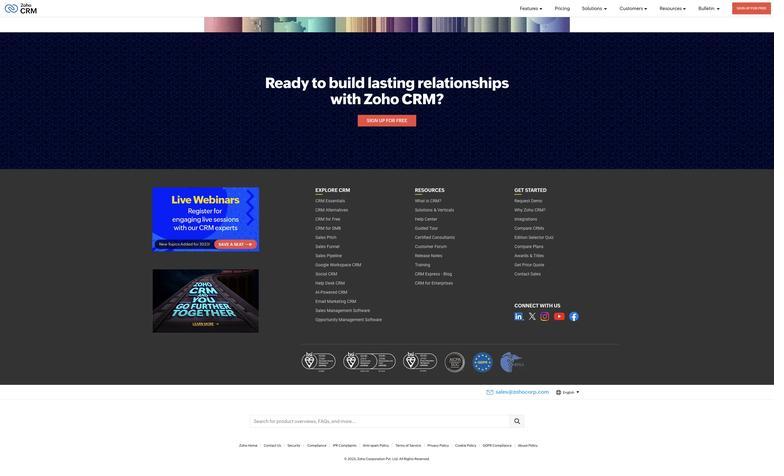 Task type: vqa. For each thing, say whether or not it's contained in the screenshot.
QUICK COMMUNICATION image
no



Task type: locate. For each thing, give the bounding box(es) containing it.
crm up crm for smb link
[[316, 217, 325, 222]]

crm for enterprises link
[[415, 279, 453, 288]]

crm? for what
[[431, 199, 442, 204]]

0 vertical spatial sign up for free
[[738, 6, 767, 10]]

sales for sales funnel
[[316, 244, 326, 249]]

management down marketing
[[327, 308, 352, 313]]

0 vertical spatial management
[[327, 308, 352, 313]]

1 horizontal spatial help
[[415, 217, 424, 222]]

sales left pitch
[[316, 235, 326, 240]]

help up guided
[[415, 217, 424, 222]]

0 horizontal spatial &
[[434, 208, 437, 213]]

policy right the abuse
[[529, 444, 538, 448]]

crm for enterprises
[[415, 281, 453, 286]]

1 horizontal spatial solutions
[[583, 6, 604, 11]]

0 vertical spatial for
[[752, 6, 758, 10]]

0 horizontal spatial compliance
[[308, 444, 327, 448]]

1 vertical spatial solutions
[[415, 208, 433, 213]]

edition selector quiz link
[[515, 233, 554, 242]]

solutions up help center
[[415, 208, 433, 213]]

ltd.
[[393, 458, 399, 461]]

free
[[759, 6, 767, 10], [397, 118, 408, 123], [332, 217, 341, 222]]

crm
[[339, 188, 350, 193], [316, 199, 325, 204], [316, 208, 325, 213], [316, 217, 325, 222], [316, 226, 325, 231], [353, 263, 362, 268], [328, 272, 338, 277], [415, 272, 425, 277], [336, 281, 345, 286], [415, 281, 425, 286], [339, 290, 348, 295], [348, 299, 357, 304]]

1 horizontal spatial sign up for free
[[738, 6, 767, 10]]

for for free
[[326, 217, 331, 222]]

ready to build lasting relationships with zoho crm?
[[265, 74, 510, 108]]

0 horizontal spatial for
[[386, 118, 396, 123]]

1 horizontal spatial contact
[[515, 272, 530, 277]]

why zoho crm? link
[[515, 206, 546, 215]]

for inside crm for smb link
[[326, 226, 331, 231]]

crm alternatives link
[[316, 206, 349, 215]]

for left smb
[[326, 226, 331, 231]]

crm up crm for free at the top left of page
[[316, 208, 325, 213]]

sign up for free for rightmost sign up for free link
[[738, 6, 767, 10]]

1 vertical spatial management
[[339, 318, 364, 323]]

crm? inside ready to build lasting relationships with zoho crm?
[[402, 91, 444, 108]]

0 vertical spatial crm?
[[402, 91, 444, 108]]

solutions right pricing
[[583, 6, 604, 11]]

lasting
[[368, 74, 415, 92]]

contact down get on the right bottom of page
[[515, 272, 530, 277]]

software
[[353, 308, 370, 313], [365, 318, 382, 323]]

0 horizontal spatial free
[[332, 217, 341, 222]]

price
[[523, 263, 532, 268]]

essentials
[[326, 199, 345, 204]]

guided
[[415, 226, 429, 231]]

0 horizontal spatial sign
[[367, 118, 378, 123]]

cookie policy
[[456, 444, 477, 448]]

0 horizontal spatial up
[[379, 118, 385, 123]]

1 horizontal spatial sign
[[738, 6, 746, 10]]

4 policy from the left
[[529, 444, 538, 448]]

demo
[[532, 199, 543, 204]]

ipr complaints link
[[333, 444, 357, 448]]

abuse policy
[[519, 444, 538, 448]]

crm for smb
[[316, 226, 341, 231]]

1 vertical spatial for
[[326, 226, 331, 231]]

& left the titles
[[530, 254, 533, 258]]

0 vertical spatial contact
[[515, 272, 530, 277]]

management inside the sales management software link
[[327, 308, 352, 313]]

funnel
[[327, 244, 340, 249]]

connect
[[515, 303, 539, 309]]

ipr complaints
[[333, 444, 357, 448]]

pitch
[[327, 235, 337, 240]]

customers
[[620, 6, 644, 11]]

contact inside contact sales link
[[515, 272, 530, 277]]

plans
[[533, 244, 544, 249]]

-
[[442, 272, 443, 277]]

us left security
[[277, 444, 281, 448]]

2 compare from the top
[[515, 244, 532, 249]]

sales inside sales pitch link
[[316, 235, 326, 240]]

©
[[345, 458, 347, 461]]

1 vertical spatial crm?
[[431, 199, 442, 204]]

solutions for solutions
[[583, 6, 604, 11]]

gdpr compliance link
[[483, 444, 512, 448]]

0 vertical spatial &
[[434, 208, 437, 213]]

compare up the edition
[[515, 226, 532, 231]]

sales inside the sales management software link
[[316, 308, 326, 313]]

sign up for free link
[[733, 2, 772, 14], [358, 115, 417, 127]]

for inside crm for enterprises link
[[426, 281, 431, 286]]

for for the left sign up for free link
[[386, 118, 396, 123]]

& up center
[[434, 208, 437, 213]]

1 horizontal spatial for
[[752, 6, 758, 10]]

2 vertical spatial crm?
[[535, 208, 546, 213]]

0 vertical spatial us
[[554, 303, 561, 309]]

crm? inside what is crm? link
[[431, 199, 442, 204]]

0 vertical spatial sign
[[738, 6, 746, 10]]

for for enterprises
[[426, 281, 431, 286]]

1 horizontal spatial us
[[554, 303, 561, 309]]

crm? for why
[[535, 208, 546, 213]]

notes
[[431, 254, 443, 258]]

policy for abuse policy
[[529, 444, 538, 448]]

crm up the help desk crm link
[[328, 272, 338, 277]]

us right with
[[554, 303, 561, 309]]

contact for contact us
[[264, 444, 277, 448]]

solutions
[[583, 6, 604, 11], [415, 208, 433, 213]]

& for titles
[[530, 254, 533, 258]]

google
[[316, 263, 329, 268]]

english
[[564, 391, 575, 395]]

for for smb
[[326, 226, 331, 231]]

for down express
[[426, 281, 431, 286]]

1 vertical spatial sign
[[367, 118, 378, 123]]

contact us link
[[264, 444, 281, 448]]

contact
[[515, 272, 530, 277], [264, 444, 277, 448]]

management down sales management software
[[339, 318, 364, 323]]

1 vertical spatial contact
[[264, 444, 277, 448]]

compare
[[515, 226, 532, 231], [515, 244, 532, 249]]

2 vertical spatial for
[[426, 281, 431, 286]]

integrations
[[515, 217, 538, 222]]

0 horizontal spatial us
[[277, 444, 281, 448]]

consultants
[[433, 235, 455, 240]]

sales inside sales funnel "link"
[[316, 244, 326, 249]]

build
[[329, 74, 365, 92]]

management for opportunity
[[339, 318, 364, 323]]

compliance left ipr
[[308, 444, 327, 448]]

zoho crm live webinars 2023 footer image
[[153, 188, 259, 252]]

policy right spam
[[380, 444, 389, 448]]

crm up the sales management software link
[[348, 299, 357, 304]]

1 vertical spatial software
[[365, 318, 382, 323]]

email marketing crm
[[316, 299, 357, 304]]

opportunity management software link
[[316, 315, 382, 325]]

1 vertical spatial compare
[[515, 244, 532, 249]]

1 horizontal spatial free
[[397, 118, 408, 123]]

1 vertical spatial sign up for free
[[367, 118, 408, 123]]

pvt.
[[386, 458, 392, 461]]

is
[[426, 199, 430, 204]]

1 horizontal spatial up
[[746, 6, 751, 10]]

1 compare from the top
[[515, 226, 532, 231]]

policy for cookie policy
[[467, 444, 477, 448]]

sign
[[738, 6, 746, 10], [367, 118, 378, 123]]

2 policy from the left
[[440, 444, 449, 448]]

1 horizontal spatial &
[[530, 254, 533, 258]]

0 vertical spatial sign up for free link
[[733, 2, 772, 14]]

contact sales link
[[515, 270, 541, 279]]

sales down sales pitch link
[[316, 244, 326, 249]]

tour
[[430, 226, 438, 231]]

get
[[515, 188, 525, 193]]

selector
[[529, 235, 545, 240]]

sales pitch
[[316, 235, 337, 240]]

2 horizontal spatial free
[[759, 6, 767, 10]]

crm right desk
[[336, 281, 345, 286]]

abuse
[[519, 444, 528, 448]]

gdpr
[[483, 444, 492, 448]]

for inside "crm for free" link
[[326, 217, 331, 222]]

1 horizontal spatial sign up for free link
[[733, 2, 772, 14]]

1 vertical spatial for
[[386, 118, 396, 123]]

3 policy from the left
[[467, 444, 477, 448]]

policy right privacy
[[440, 444, 449, 448]]

resources
[[415, 188, 445, 193]]

privacy policy
[[428, 444, 449, 448]]

privacy policy link
[[428, 444, 449, 448]]

compliance right the gdpr
[[493, 444, 512, 448]]

edition selector quiz
[[515, 235, 554, 240]]

sales up google
[[316, 254, 326, 258]]

management inside opportunity management software link
[[339, 318, 364, 323]]

1 horizontal spatial compliance
[[493, 444, 512, 448]]

customer
[[415, 244, 434, 249]]

for
[[752, 6, 758, 10], [386, 118, 396, 123]]

sign for the left sign up for free link
[[367, 118, 378, 123]]

0 vertical spatial solutions
[[583, 6, 604, 11]]

sales down quote
[[531, 272, 541, 277]]

crm inside "link"
[[348, 299, 357, 304]]

pricing link
[[555, 0, 570, 17]]

0 horizontal spatial help
[[316, 281, 325, 286]]

1 vertical spatial help
[[316, 281, 325, 286]]

0 horizontal spatial sign up for free link
[[358, 115, 417, 127]]

0 horizontal spatial solutions
[[415, 208, 433, 213]]

up
[[746, 6, 751, 10], [379, 118, 385, 123]]

compare up awards
[[515, 244, 532, 249]]

started
[[526, 188, 547, 193]]

to
[[312, 74, 326, 92]]

0 vertical spatial compare
[[515, 226, 532, 231]]

software for sales management software
[[353, 308, 370, 313]]

0 vertical spatial for
[[326, 217, 331, 222]]

contact right home
[[264, 444, 277, 448]]

sign for rightmost sign up for free link
[[738, 6, 746, 10]]

for up crm for smb
[[326, 217, 331, 222]]

sales down email
[[316, 308, 326, 313]]

contact us
[[264, 444, 281, 448]]

zoho inside ready to build lasting relationships with zoho crm?
[[364, 91, 400, 108]]

1 vertical spatial free
[[397, 118, 408, 123]]

sales inside sales pipeline link
[[316, 254, 326, 258]]

with
[[331, 91, 361, 108]]

zoho
[[364, 91, 400, 108], [524, 208, 534, 213], [239, 444, 248, 448], [358, 458, 366, 461]]

0 vertical spatial help
[[415, 217, 424, 222]]

0 vertical spatial software
[[353, 308, 370, 313]]

crm up essentials
[[339, 188, 350, 193]]

1 vertical spatial sign up for free link
[[358, 115, 417, 127]]

2 vertical spatial free
[[332, 217, 341, 222]]

crm? inside why zoho crm? link
[[535, 208, 546, 213]]

policy right cookie
[[467, 444, 477, 448]]

bulletin
[[699, 6, 716, 11]]

express
[[426, 272, 441, 277]]

help down the social
[[316, 281, 325, 286]]

0 horizontal spatial sign up for free
[[367, 118, 408, 123]]

0 horizontal spatial contact
[[264, 444, 277, 448]]

us
[[554, 303, 561, 309], [277, 444, 281, 448]]

1 vertical spatial &
[[530, 254, 533, 258]]



Task type: describe. For each thing, give the bounding box(es) containing it.
privacy
[[428, 444, 439, 448]]

rights
[[404, 458, 414, 461]]

training
[[415, 263, 431, 268]]

powered
[[321, 290, 338, 295]]

policy for privacy policy
[[440, 444, 449, 448]]

what is crm? link
[[415, 197, 442, 206]]

sales management software link
[[316, 306, 370, 315]]

abuse policy link
[[519, 444, 538, 448]]

compare for compare plans
[[515, 244, 532, 249]]

crm up sales pitch link
[[316, 226, 325, 231]]

request demo
[[515, 199, 543, 204]]

ai-powered crm
[[316, 290, 348, 295]]

crm express - blog link
[[415, 270, 452, 279]]

help center link
[[415, 215, 438, 224]]

email marketing crm link
[[316, 297, 357, 306]]

management for sales
[[327, 308, 352, 313]]

get
[[515, 263, 522, 268]]

sales funnel link
[[316, 242, 340, 251]]

crm alternatives
[[316, 208, 349, 213]]

social crm
[[316, 272, 338, 277]]

guided tour
[[415, 226, 438, 231]]

gdpr compliance
[[483, 444, 512, 448]]

security
[[288, 444, 301, 448]]

reserved.
[[415, 458, 430, 461]]

contact sales
[[515, 272, 541, 277]]

2023,
[[348, 458, 357, 461]]

opportunity management software
[[316, 318, 382, 323]]

cookie
[[456, 444, 467, 448]]

help center
[[415, 217, 438, 222]]

zoho crm logo image
[[5, 2, 37, 15]]

certified
[[415, 235, 431, 240]]

workspace
[[330, 263, 351, 268]]

for for rightmost sign up for free link
[[752, 6, 758, 10]]

crm up marketing
[[339, 290, 348, 295]]

1 policy from the left
[[380, 444, 389, 448]]

compare for compare crms
[[515, 226, 532, 231]]

features
[[520, 6, 539, 11]]

0 vertical spatial up
[[746, 6, 751, 10]]

center
[[425, 217, 438, 222]]

ai-powered crm link
[[316, 288, 348, 297]]

crm down explore
[[316, 199, 325, 204]]

solutions & verticals link
[[415, 206, 455, 215]]

anti-spam policy
[[363, 444, 389, 448]]

sign up for free for the left sign up for free link
[[367, 118, 408, 123]]

social
[[316, 272, 327, 277]]

quiz
[[546, 235, 554, 240]]

sales inside contact sales link
[[531, 272, 541, 277]]

1 vertical spatial us
[[277, 444, 281, 448]]

social crm link
[[316, 270, 338, 279]]

smb
[[332, 226, 341, 231]]

pipeline
[[327, 254, 342, 258]]

certified consultants link
[[415, 233, 455, 242]]

explore
[[316, 188, 338, 193]]

what is crm?
[[415, 199, 442, 204]]

0 vertical spatial free
[[759, 6, 767, 10]]

marketing
[[327, 299, 346, 304]]

integrations link
[[515, 215, 538, 224]]

software for opportunity management software
[[365, 318, 382, 323]]

sales for sales pipeline
[[316, 254, 326, 258]]

awards
[[515, 254, 529, 258]]

crms
[[533, 226, 545, 231]]

blog
[[444, 272, 452, 277]]

solutions for solutions & verticals
[[415, 208, 433, 213]]

terms
[[396, 444, 405, 448]]

contact for contact sales
[[515, 272, 530, 277]]

relationships
[[418, 74, 510, 92]]

sales pipeline link
[[316, 251, 342, 261]]

certified consultants
[[415, 235, 455, 240]]

service
[[410, 444, 422, 448]]

crm essentials link
[[316, 197, 345, 206]]

crm down the crm express - blog
[[415, 281, 425, 286]]

sales management software
[[316, 308, 370, 313]]

anti-spam policy link
[[363, 444, 389, 448]]

spam
[[371, 444, 379, 448]]

help for help desk crm
[[316, 281, 325, 286]]

awards & titles link
[[515, 251, 545, 261]]

alternatives
[[326, 208, 349, 213]]

connect with us
[[515, 303, 561, 309]]

quote
[[533, 263, 545, 268]]

solutions link
[[583, 0, 608, 17]]

help desk crm
[[316, 281, 345, 286]]

1 vertical spatial up
[[379, 118, 385, 123]]

resources link
[[660, 0, 687, 17]]

1 compliance from the left
[[308, 444, 327, 448]]

sales for sales management software
[[316, 308, 326, 313]]

security link
[[288, 444, 301, 448]]

crm for smb link
[[316, 224, 341, 233]]

2 compliance from the left
[[493, 444, 512, 448]]

help for help center
[[415, 217, 424, 222]]

crm right workspace
[[353, 263, 362, 268]]

get started
[[515, 188, 547, 193]]

zoho crm vertical solutions image
[[204, 0, 571, 32]]

request
[[515, 199, 531, 204]]

compare crms
[[515, 226, 545, 231]]

zoho home
[[239, 444, 258, 448]]

whats new in zoho crm 2023 image
[[153, 269, 259, 333]]

crm essentials
[[316, 199, 345, 204]]

ready
[[265, 74, 309, 92]]

google workspace crm link
[[316, 261, 362, 270]]

crm down training link
[[415, 272, 425, 277]]

ipr
[[333, 444, 338, 448]]

opportunity
[[316, 318, 338, 323]]

sales for sales pitch
[[316, 235, 326, 240]]

titles
[[534, 254, 545, 258]]

zoho home link
[[239, 444, 258, 448]]

customer forum
[[415, 244, 447, 249]]

resources
[[660, 6, 683, 11]]

of
[[406, 444, 409, 448]]

Search for product overviews, FAQs, and more... text field
[[250, 416, 524, 428]]

& for verticals
[[434, 208, 437, 213]]

release notes link
[[415, 251, 443, 261]]

crm for free link
[[316, 215, 341, 224]]

desk
[[326, 281, 335, 286]]



